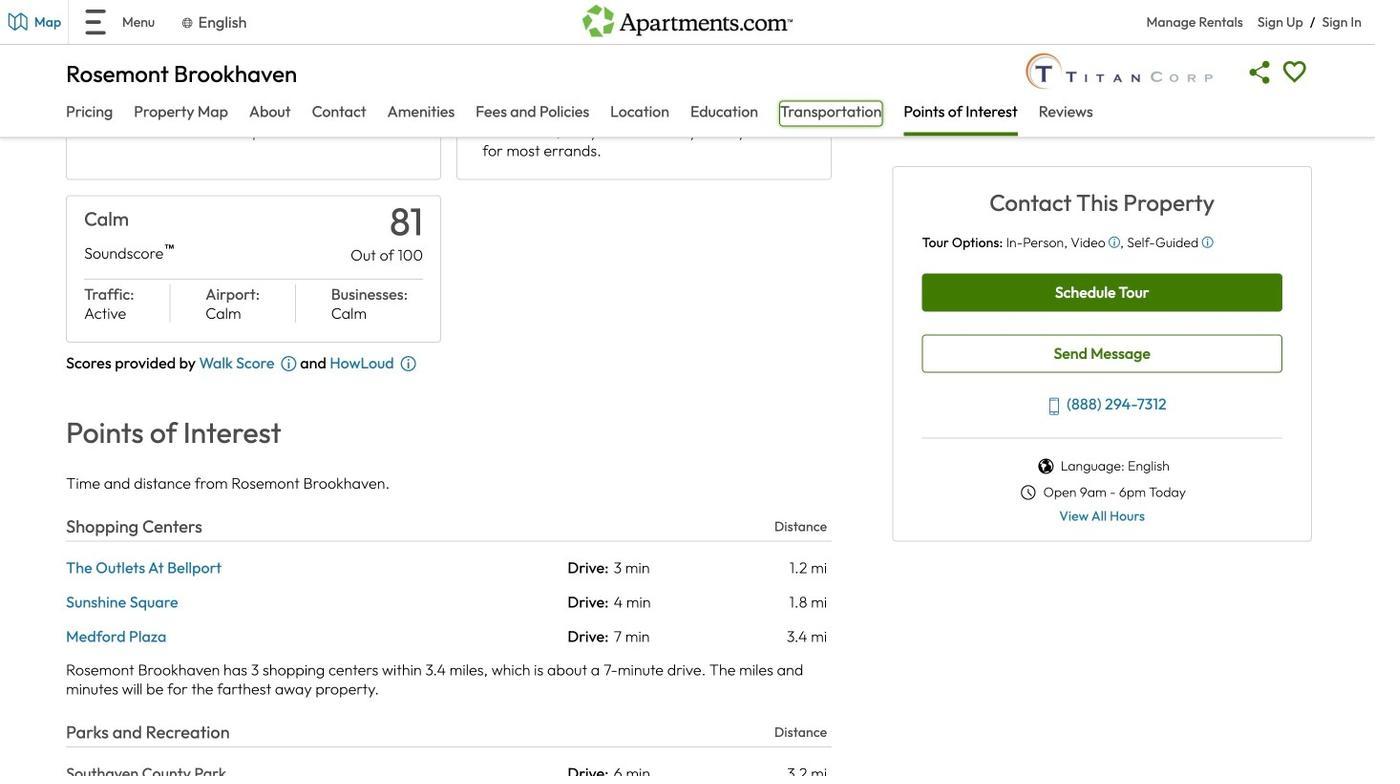 Task type: locate. For each thing, give the bounding box(es) containing it.
0 horizontal spatial more information image
[[1109, 236, 1121, 248]]

2 more information image from the left
[[1202, 236, 1214, 248]]

1 horizontal spatial more information image
[[1202, 236, 1214, 248]]

more information image
[[1109, 236, 1121, 248], [1202, 236, 1214, 248]]

share listing image
[[1244, 55, 1278, 90]]

apartments.com logo image
[[583, 0, 793, 37]]

1 more information image from the left
[[1109, 236, 1121, 248]]



Task type: describe. For each thing, give the bounding box(es) containing it.
property management company logo image
[[1022, 50, 1217, 93]]



Task type: vqa. For each thing, say whether or not it's contained in the screenshot.
Bath corresponding to 219
no



